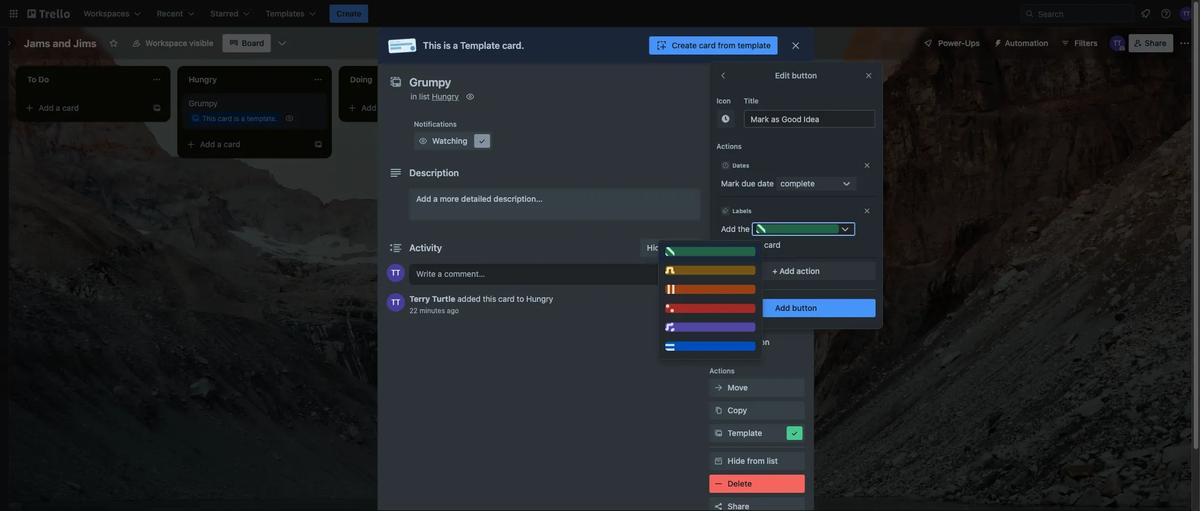 Task type: vqa. For each thing, say whether or not it's contained in the screenshot.
Jacob Rogers (jacobrogers65) icon
no



Task type: describe. For each thing, give the bounding box(es) containing it.
create for create card from template
[[672, 41, 697, 50]]

members link
[[710, 127, 805, 146]]

terry turtle (terryturtle) image
[[387, 293, 405, 312]]

notifications
[[414, 120, 457, 128]]

watching button
[[414, 132, 493, 150]]

from inside button
[[718, 41, 736, 50]]

this for this card is a template.
[[202, 114, 216, 122]]

workspace visible button
[[125, 34, 220, 52]]

1 vertical spatial actions
[[710, 367, 735, 375]]

1 vertical spatial labels
[[733, 208, 752, 214]]

card inside button
[[699, 41, 716, 50]]

labels link
[[710, 150, 805, 168]]

another
[[699, 74, 729, 83]]

share button
[[1130, 34, 1174, 52]]

workspace
[[145, 38, 187, 48]]

attachment
[[728, 200, 772, 209]]

card.
[[503, 40, 525, 51]]

1 vertical spatial button
[[793, 303, 818, 313]]

2 horizontal spatial add a card button
[[343, 99, 471, 117]]

close popover image
[[865, 71, 874, 80]]

create card from template button
[[650, 36, 778, 55]]

to for label
[[741, 240, 748, 250]]

1 vertical spatial power-
[[710, 275, 734, 283]]

add power-ups
[[728, 291, 787, 300]]

color: purple, title: none image
[[666, 323, 756, 332]]

+ add action
[[773, 266, 820, 276]]

sm image inside watching button
[[477, 135, 488, 147]]

terry turtle added this card to hungry 22 minutes ago
[[410, 294, 554, 314]]

0 horizontal spatial terry turtle (terryturtle) image
[[387, 264, 405, 282]]

added
[[458, 294, 481, 304]]

color: red, title: none image
[[666, 304, 756, 313]]

watching
[[432, 136, 468, 146]]

detailed
[[461, 194, 492, 204]]

action
[[797, 266, 820, 276]]

members
[[728, 132, 763, 141]]

power- inside button
[[939, 38, 966, 48]]

0 vertical spatial actions
[[717, 142, 742, 150]]

create from template… image
[[314, 140, 323, 149]]

0 vertical spatial labels
[[728, 154, 753, 164]]

in
[[411, 92, 417, 101]]

mark due date
[[722, 179, 774, 188]]

workspace visible
[[145, 38, 214, 48]]

delete link
[[710, 475, 805, 493]]

2 vertical spatial power-
[[745, 291, 772, 300]]

Mark due date… text field
[[744, 110, 876, 128]]

customize views image
[[277, 38, 288, 49]]

more
[[440, 194, 459, 204]]

custom fields button
[[710, 244, 805, 256]]

close image
[[864, 161, 872, 169]]

Board name text field
[[18, 34, 102, 52]]

color: blue, title: none image
[[666, 342, 756, 351]]

share
[[1146, 38, 1167, 48]]

Search field
[[1035, 5, 1134, 22]]

create card from template
[[672, 41, 771, 50]]

power-ups button
[[916, 34, 987, 52]]

color: orange, title: none image
[[666, 285, 756, 294]]

list for hide from list
[[767, 456, 778, 466]]

hide for hide from list
[[728, 456, 745, 466]]

hungry inside the terry turtle added this card to hungry 22 minutes ago
[[527, 294, 554, 304]]

2 vertical spatial ups
[[772, 291, 787, 300]]

add a card button for create from template… image
[[182, 135, 309, 154]]

template inside button
[[728, 428, 763, 438]]

custom
[[728, 245, 757, 255]]

attachment button
[[710, 196, 805, 214]]

hide from list link
[[710, 452, 805, 470]]

list for add another list
[[731, 74, 742, 83]]

add the
[[722, 224, 750, 234]]

add inside add another list button
[[682, 74, 697, 83]]

jams
[[24, 37, 50, 49]]

return to previous screen image
[[719, 71, 728, 80]]

hide details link
[[641, 239, 700, 257]]

in list hungry
[[411, 92, 459, 101]]

hungry link
[[432, 92, 459, 101]]

jims
[[73, 37, 97, 49]]

open information menu image
[[1161, 8, 1172, 19]]

description
[[410, 167, 459, 178]]

jams and jims
[[24, 37, 97, 49]]

1 vertical spatial template
[[734, 115, 763, 123]]

star or unstar board image
[[109, 39, 118, 48]]

2 vertical spatial button
[[745, 337, 770, 347]]

1 vertical spatial from
[[748, 456, 765, 466]]

hide from list
[[728, 456, 778, 466]]

0 horizontal spatial ups
[[734, 275, 747, 283]]

board
[[242, 38, 264, 48]]

this for this is a template card.
[[423, 40, 442, 51]]

add a more detailed description… link
[[410, 189, 701, 221]]

sm image for checklist
[[713, 176, 725, 188]]

fields
[[759, 245, 782, 255]]

turtle
[[432, 294, 456, 304]]

+
[[773, 266, 778, 276]]

this card is a template.
[[202, 114, 277, 122]]

move link
[[710, 379, 805, 397]]

1 vertical spatial add button
[[728, 337, 770, 347]]

color: yellow, title: none image
[[666, 266, 756, 275]]

create button
[[330, 5, 369, 23]]

terry
[[410, 294, 430, 304]]

cover link
[[710, 218, 805, 237]]

edit button
[[776, 71, 818, 80]]

primary element
[[0, 0, 1201, 27]]

add another list button
[[662, 66, 817, 91]]

add another list
[[682, 74, 742, 83]]

power-ups inside button
[[939, 38, 981, 48]]

visible
[[189, 38, 214, 48]]

this is a template card.
[[423, 40, 525, 51]]

22 minutes ago link
[[410, 306, 459, 314]]

mark
[[722, 179, 740, 188]]

checklist link
[[710, 173, 805, 191]]

custom fields
[[728, 245, 782, 255]]

delete
[[728, 479, 752, 488]]

a inside 'link'
[[434, 194, 438, 204]]

filters
[[1075, 38, 1098, 48]]

1 vertical spatial automation
[[710, 320, 749, 328]]

0 notifications image
[[1139, 7, 1153, 20]]

board link
[[223, 34, 271, 52]]

2 horizontal spatial terry turtle (terryturtle) image
[[1180, 7, 1194, 20]]



Task type: locate. For each thing, give the bounding box(es) containing it.
grumpy link
[[189, 98, 321, 109]]

sm image for members
[[713, 131, 725, 142]]

hungry up notifications
[[432, 92, 459, 101]]

0 vertical spatial template
[[738, 41, 771, 50]]

add button button down + add action
[[717, 299, 876, 317]]

automation inside button
[[1006, 38, 1049, 48]]

color: green, title: none image up color: yellow, title: none image
[[666, 247, 756, 256]]

1 horizontal spatial list
[[731, 74, 742, 83]]

22
[[410, 306, 418, 314]]

sm image left the cover at the right top
[[713, 222, 725, 233]]

sm image inside cover link
[[713, 222, 725, 233]]

this down 'grumpy'
[[202, 114, 216, 122]]

1 horizontal spatial add button
[[776, 303, 818, 313]]

color: green, title: none image up "fields"
[[757, 224, 840, 233]]

grumpy
[[189, 99, 218, 108]]

0 horizontal spatial automation
[[710, 320, 749, 328]]

2 horizontal spatial to
[[741, 240, 748, 250]]

terry turtle (terryturtle) image up terry turtle (terryturtle) image
[[387, 264, 405, 282]]

ups inside button
[[966, 38, 981, 48]]

add button button
[[717, 299, 876, 317], [710, 333, 805, 351]]

template
[[461, 40, 500, 51], [728, 428, 763, 438]]

add button down color: purple, title: none image
[[728, 337, 770, 347]]

activity
[[410, 243, 442, 253]]

sm image inside template button
[[789, 428, 801, 439]]

add button
[[776, 303, 818, 313], [728, 337, 770, 347]]

0 vertical spatial add button button
[[717, 299, 876, 317]]

1 vertical spatial to
[[741, 240, 748, 250]]

1 vertical spatial hide
[[728, 456, 745, 466]]

sm image inside watching button
[[418, 135, 429, 147]]

card inside the terry turtle added this card to hungry 22 minutes ago
[[499, 294, 515, 304]]

add inside add a more detailed description… 'link'
[[416, 194, 432, 204]]

this
[[483, 294, 496, 304]]

0 horizontal spatial add a card button
[[20, 99, 148, 117]]

hide
[[647, 243, 665, 252], [728, 456, 745, 466]]

0 vertical spatial automation
[[1006, 38, 1049, 48]]

filters button
[[1058, 34, 1102, 52]]

0 horizontal spatial add a card
[[39, 103, 79, 113]]

hide details
[[647, 243, 693, 252]]

to right label
[[741, 240, 748, 250]]

add a card for create from template… image
[[200, 140, 241, 149]]

sm image down notifications
[[418, 135, 429, 147]]

0 horizontal spatial power-
[[710, 275, 734, 283]]

0 vertical spatial ups
[[966, 38, 981, 48]]

from up delete link
[[748, 456, 765, 466]]

1 horizontal spatial add a card
[[200, 140, 241, 149]]

icon
[[717, 97, 731, 105]]

sm image
[[990, 34, 1006, 50], [465, 91, 476, 102], [477, 135, 488, 147], [713, 154, 725, 165], [713, 222, 725, 233], [713, 428, 725, 439], [713, 455, 725, 467], [713, 478, 725, 490]]

2 vertical spatial terry turtle (terryturtle) image
[[387, 264, 405, 282]]

1 horizontal spatial power-
[[745, 291, 772, 300]]

sm image inside copy "link"
[[713, 405, 725, 416]]

0 vertical spatial the
[[738, 224, 750, 234]]

sm image left dates
[[713, 154, 725, 165]]

sm image inside members link
[[713, 131, 725, 142]]

automation
[[1006, 38, 1049, 48], [710, 320, 749, 328]]

template left the card.
[[461, 40, 500, 51]]

1 vertical spatial is
[[234, 114, 239, 122]]

is
[[444, 40, 451, 51], [234, 114, 239, 122]]

0 vertical spatial to
[[725, 115, 732, 123]]

1 horizontal spatial create
[[672, 41, 697, 50]]

0 horizontal spatial to
[[517, 294, 524, 304]]

checklist
[[728, 177, 763, 186]]

sm image left move
[[713, 382, 725, 393]]

add a card for create from template… icon
[[39, 103, 79, 113]]

sm image right hungry link
[[465, 91, 476, 102]]

template down copy
[[728, 428, 763, 438]]

1 vertical spatial create
[[672, 41, 697, 50]]

ups left automation button
[[966, 38, 981, 48]]

button down action
[[793, 303, 818, 313]]

labels up checklist in the right of the page
[[728, 154, 753, 164]]

create
[[337, 9, 362, 18], [672, 41, 697, 50]]

title
[[744, 97, 759, 105]]

0 horizontal spatial create
[[337, 9, 362, 18]]

2 vertical spatial list
[[767, 456, 778, 466]]

create from template… image
[[152, 103, 161, 113]]

complete
[[781, 179, 815, 188]]

to right this
[[517, 294, 524, 304]]

list
[[731, 74, 742, 83], [419, 92, 430, 101], [767, 456, 778, 466]]

hungry down "write a comment" text field
[[527, 294, 554, 304]]

1 horizontal spatial power-ups
[[939, 38, 981, 48]]

1 vertical spatial this
[[202, 114, 216, 122]]

1 horizontal spatial is
[[444, 40, 451, 51]]

to inside the terry turtle added this card to hungry 22 minutes ago
[[517, 294, 524, 304]]

is down grumpy link
[[234, 114, 239, 122]]

terry turtle (terryturtle) image
[[1180, 7, 1194, 20], [1110, 35, 1126, 51], [387, 264, 405, 282]]

0 vertical spatial create
[[337, 9, 362, 18]]

terry turtle (terryturtle) image right the 'filters'
[[1110, 35, 1126, 51]]

2 vertical spatial to
[[517, 294, 524, 304]]

1 horizontal spatial hide
[[728, 456, 745, 466]]

ago
[[447, 306, 459, 314]]

1 vertical spatial power-ups
[[710, 275, 747, 283]]

hide left details
[[647, 243, 665, 252]]

sm image for delete
[[713, 478, 725, 490]]

button right edit
[[792, 71, 818, 80]]

sm image left checklist in the right of the page
[[713, 176, 725, 188]]

0 horizontal spatial hide
[[647, 243, 665, 252]]

0 horizontal spatial the
[[738, 224, 750, 234]]

2 horizontal spatial power-
[[939, 38, 966, 48]]

1 vertical spatial template
[[728, 428, 763, 438]]

color: green, title: none image
[[757, 224, 840, 233], [666, 247, 756, 256]]

terry turtle (terryturtle) image right open information menu image
[[1180, 7, 1194, 20]]

0 vertical spatial hide
[[647, 243, 665, 252]]

sm image for labels
[[713, 154, 725, 165]]

0 vertical spatial from
[[718, 41, 736, 50]]

sm image for move
[[713, 382, 725, 393]]

copy
[[728, 406, 748, 415]]

from up return to previous screen image
[[718, 41, 736, 50]]

0 horizontal spatial add button
[[728, 337, 770, 347]]

power-
[[939, 38, 966, 48], [710, 275, 734, 283], [745, 291, 772, 300]]

1 vertical spatial hungry
[[527, 294, 554, 304]]

sm image for watching
[[418, 135, 429, 147]]

1 horizontal spatial the
[[751, 240, 763, 250]]

sm image down copy "link"
[[789, 428, 801, 439]]

automation button
[[990, 34, 1056, 52]]

add to template
[[710, 115, 763, 123]]

label
[[722, 240, 739, 250]]

copy link
[[710, 401, 805, 420]]

hide for hide details
[[647, 243, 665, 252]]

add a more detailed description…
[[416, 194, 543, 204]]

1 horizontal spatial terry turtle (terryturtle) image
[[1110, 35, 1126, 51]]

1 horizontal spatial automation
[[1006, 38, 1049, 48]]

actions down members
[[717, 142, 742, 150]]

sm image
[[720, 113, 732, 125], [713, 131, 725, 142], [418, 135, 429, 147], [713, 176, 725, 188], [713, 382, 725, 393], [713, 405, 725, 416], [789, 428, 801, 439]]

switch to… image
[[8, 8, 19, 19]]

and
[[53, 37, 71, 49]]

automation down color: red, title: none image in the bottom of the page
[[710, 320, 749, 328]]

sm image inside labels link
[[713, 154, 725, 165]]

1 horizontal spatial to
[[725, 115, 732, 123]]

search image
[[1026, 9, 1035, 18]]

close image
[[864, 207, 872, 215]]

add a card button for create from template… icon
[[20, 99, 148, 117]]

template inside button
[[738, 41, 771, 50]]

sm image for cover
[[713, 222, 725, 233]]

sm image for copy
[[713, 405, 725, 416]]

sm image down "add to template"
[[713, 131, 725, 142]]

ups down +
[[772, 291, 787, 300]]

0 vertical spatial this
[[423, 40, 442, 51]]

dates
[[733, 162, 750, 169]]

sm image left delete
[[713, 478, 725, 490]]

sm image left copy
[[713, 405, 725, 416]]

0 vertical spatial power-
[[939, 38, 966, 48]]

sm image inside checklist link
[[713, 176, 725, 188]]

sm image down copy "link"
[[713, 428, 725, 439]]

sm image for automation
[[990, 34, 1006, 50]]

label to the card
[[722, 240, 781, 250]]

0 horizontal spatial this
[[202, 114, 216, 122]]

template
[[738, 41, 771, 50], [734, 115, 763, 123]]

create for create
[[337, 9, 362, 18]]

sm image inside move link
[[713, 382, 725, 393]]

labels
[[728, 154, 753, 164], [733, 208, 752, 214]]

1 horizontal spatial color: green, title: none image
[[757, 224, 840, 233]]

0 vertical spatial template
[[461, 40, 500, 51]]

this up the in list hungry
[[423, 40, 442, 51]]

Write a comment text field
[[410, 264, 701, 284]]

template button
[[710, 424, 805, 442]]

this
[[423, 40, 442, 51], [202, 114, 216, 122]]

list up delete link
[[767, 456, 778, 466]]

sm image inside delete link
[[713, 478, 725, 490]]

list right "in"
[[419, 92, 430, 101]]

add a card button
[[20, 99, 148, 117], [343, 99, 471, 117], [182, 135, 309, 154]]

0 horizontal spatial hungry
[[432, 92, 459, 101]]

1 horizontal spatial hungry
[[527, 294, 554, 304]]

0 horizontal spatial power-ups
[[710, 275, 747, 283]]

1 vertical spatial terry turtle (terryturtle) image
[[1110, 35, 1126, 51]]

0 vertical spatial add button
[[776, 303, 818, 313]]

add button button up move link
[[710, 333, 805, 351]]

due
[[742, 179, 756, 188]]

list right return to previous screen image
[[731, 74, 742, 83]]

0 vertical spatial terry turtle (terryturtle) image
[[1180, 7, 1194, 20]]

0 horizontal spatial template
[[461, 40, 500, 51]]

1 vertical spatial add button button
[[710, 333, 805, 351]]

template up add another list button
[[738, 41, 771, 50]]

to
[[725, 115, 732, 123], [741, 240, 748, 250], [517, 294, 524, 304]]

1 horizontal spatial template
[[728, 428, 763, 438]]

ups
[[966, 38, 981, 48], [734, 275, 747, 283], [772, 291, 787, 300]]

2 horizontal spatial list
[[767, 456, 778, 466]]

button
[[792, 71, 818, 80], [793, 303, 818, 313], [745, 337, 770, 347]]

description…
[[494, 194, 543, 204]]

is up hungry link
[[444, 40, 451, 51]]

2 horizontal spatial add a card
[[362, 103, 402, 113]]

add
[[682, 74, 697, 83], [39, 103, 54, 113], [362, 103, 377, 113], [710, 115, 723, 123], [200, 140, 215, 149], [416, 194, 432, 204], [722, 224, 736, 234], [780, 266, 795, 276], [728, 291, 743, 300], [776, 303, 791, 313], [728, 337, 743, 347]]

labels up the cover at the right top
[[733, 208, 752, 214]]

minutes
[[420, 306, 445, 314]]

sm image inside template button
[[713, 428, 725, 439]]

0 horizontal spatial from
[[718, 41, 736, 50]]

a
[[453, 40, 458, 51], [56, 103, 60, 113], [379, 103, 383, 113], [241, 114, 245, 122], [217, 140, 222, 149], [434, 194, 438, 204]]

add a card
[[39, 103, 79, 113], [362, 103, 402, 113], [200, 140, 241, 149]]

actions up move
[[710, 367, 735, 375]]

to for add
[[725, 115, 732, 123]]

sm image for hide from list
[[713, 455, 725, 467]]

list inside button
[[731, 74, 742, 83]]

the
[[738, 224, 750, 234], [751, 240, 763, 250]]

show menu image
[[1180, 38, 1191, 49]]

power-ups
[[939, 38, 981, 48], [710, 275, 747, 283]]

sm image right the power-ups button
[[990, 34, 1006, 50]]

1 vertical spatial list
[[419, 92, 430, 101]]

edit
[[776, 71, 790, 80]]

date
[[758, 179, 774, 188]]

sm image inside automation button
[[990, 34, 1006, 50]]

create inside primary 'element'
[[337, 9, 362, 18]]

sm image for template
[[713, 428, 725, 439]]

sm image inside "hide from list" link
[[713, 455, 725, 467]]

add power-ups link
[[710, 287, 805, 305]]

move
[[728, 383, 748, 392]]

hide up delete
[[728, 456, 745, 466]]

None text field
[[404, 72, 779, 92]]

0 vertical spatial power-ups
[[939, 38, 981, 48]]

1 vertical spatial color: green, title: none image
[[666, 247, 756, 256]]

0 horizontal spatial is
[[234, 114, 239, 122]]

template.
[[247, 114, 277, 122]]

1 horizontal spatial from
[[748, 456, 765, 466]]

2 horizontal spatial ups
[[966, 38, 981, 48]]

template up members
[[734, 115, 763, 123]]

1 vertical spatial ups
[[734, 275, 747, 283]]

0 vertical spatial hungry
[[432, 92, 459, 101]]

add inside add power-ups link
[[728, 291, 743, 300]]

0 vertical spatial color: green, title: none image
[[757, 224, 840, 233]]

0 vertical spatial is
[[444, 40, 451, 51]]

0 horizontal spatial list
[[419, 92, 430, 101]]

button up move link
[[745, 337, 770, 347]]

0 horizontal spatial color: green, title: none image
[[666, 247, 756, 256]]

from
[[718, 41, 736, 50], [748, 456, 765, 466]]

sm image left hide from list
[[713, 455, 725, 467]]

1 horizontal spatial this
[[423, 40, 442, 51]]

details
[[667, 243, 693, 252]]

0 vertical spatial list
[[731, 74, 742, 83]]

to down icon
[[725, 115, 732, 123]]

0 vertical spatial button
[[792, 71, 818, 80]]

automation down search image
[[1006, 38, 1049, 48]]

1 vertical spatial the
[[751, 240, 763, 250]]

sm image right 'watching'
[[477, 135, 488, 147]]

1 horizontal spatial ups
[[772, 291, 787, 300]]

add button down + add action
[[776, 303, 818, 313]]

ups up add power-ups on the bottom right
[[734, 275, 747, 283]]

sm image down icon
[[720, 113, 732, 125]]

1 horizontal spatial add a card button
[[182, 135, 309, 154]]

cover
[[728, 223, 750, 232]]



